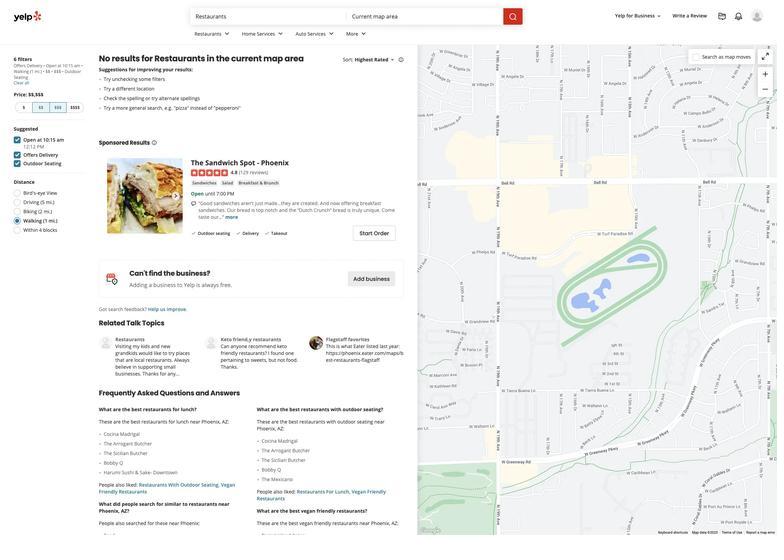 Task type: describe. For each thing, give the bounding box(es) containing it.
restaurants inside "what did people search for similar to restaurants near phoenix, az?"
[[189, 501, 217, 508]]

friendly for what are the best vegan friendly restaurants?
[[367, 489, 386, 496]]

any…
[[168, 371, 179, 377]]

best for these are the best restaurants with outdoor seating near phoenix, az:
[[289, 419, 298, 426]]

$$ inside button
[[39, 105, 43, 111]]

map for report a map error
[[760, 531, 767, 535]]

no results for restaurants in the current map area
[[99, 53, 304, 64]]

$$$ inside $$$ button
[[54, 105, 62, 111]]

the for these are the best restaurants for lunch near phoenix, az:
[[122, 419, 129, 426]]

our
[[227, 207, 236, 214]]

outdoor inside the outdoor seating
[[65, 69, 81, 75]]

keyboard
[[658, 531, 673, 535]]

add business link
[[348, 272, 395, 287]]

open for open until 7:00 pm
[[191, 191, 204, 197]]

delivery for offers delivery
[[39, 152, 58, 158]]

$ button
[[15, 102, 32, 113]]

what for what did people search for similar to restaurants near phoenix, az?
[[99, 501, 112, 508]]

0 horizontal spatial filters
[[18, 56, 32, 62]]

cocina madrigal link for for
[[104, 431, 246, 438]]

business categories element
[[189, 25, 763, 45]]

restaurants for lunch, link
[[297, 489, 352, 496]]

related talk topics
[[99, 319, 164, 328]]

restaurants inside business categories element
[[195, 30, 221, 37]]

cocina for cocina madrigal the arrogant butcher the sicilian butcher bobby q harumi sushi & sake- downtown
[[104, 431, 119, 438]]

phoenix, inside 'these are the best restaurants with outdoor seating near phoenix, az:'
[[257, 426, 276, 432]]

restaurants up 'these are the best restaurants with outdoor seating near phoenix, az:'
[[301, 407, 329, 413]]

restaurants up these are the best restaurants for lunch near phoenix, az: in the left bottom of the page
[[143, 407, 171, 413]]

vegan friendly restaurants link for for
[[257, 489, 386, 502]]

thanks.
[[221, 364, 238, 371]]

est-
[[326, 357, 334, 364]]

(1 inside offers delivery • open at 10:15 am • walking (1 mi.) • $$ • $$$ •
[[30, 69, 34, 75]]

& inside cocina madrigal the arrogant butcher the sicilian butcher bobby q harumi sushi & sake- downtown
[[135, 470, 139, 476]]

eater
[[353, 343, 365, 350]]

1 horizontal spatial (1
[[43, 218, 47, 224]]

4.8 (129 reviews)
[[231, 169, 268, 176]]

for left lunch?
[[173, 407, 180, 413]]

at inside offers delivery • open at 10:15 am • walking (1 mi.) • $$ • $$$ •
[[58, 63, 61, 69]]

keto
[[221, 337, 232, 343]]

best for these are the best vegan friendly restaurants near phoenix, az:
[[289, 521, 298, 527]]

within 4 blocks
[[23, 227, 57, 233]]

local
[[134, 357, 145, 364]]

to inside "what did people search for similar to restaurants near phoenix, az?"
[[182, 501, 188, 508]]

am inside open at 10:15 am 12:12 pm
[[57, 137, 64, 143]]

or
[[145, 95, 150, 102]]

near inside 'these are the best restaurants with outdoor seating near phoenix, az:'
[[374, 419, 385, 426]]

vegan for restaurants
[[299, 521, 313, 527]]

$$$$ button
[[67, 102, 84, 113]]

2 vertical spatial also
[[115, 521, 125, 527]]

0 horizontal spatial search
[[108, 306, 123, 313]]

$$ inside offers delivery • open at 10:15 am • walking (1 mi.) • $$ • $$$ •
[[45, 69, 50, 75]]

a up check
[[112, 85, 115, 92]]

seating?
[[363, 407, 383, 413]]

improve.
[[167, 306, 187, 313]]

q for sushi
[[119, 460, 123, 467]]

1 vertical spatial 16 info v2 image
[[151, 140, 157, 146]]

(2
[[38, 208, 42, 215]]

start order link
[[353, 226, 396, 241]]

az: inside 'these are the best restaurants with outdoor seating near phoenix, az:'
[[277, 426, 284, 432]]

harumi
[[104, 470, 121, 476]]

write
[[673, 13, 685, 19]]

seating inside group
[[44, 160, 61, 167]]

terms of use link
[[722, 531, 742, 535]]

16 chevron down v2 image for yelp for business
[[656, 13, 662, 19]]

sandwiches.
[[198, 207, 226, 214]]

bobby q link for with
[[104, 460, 246, 467]]

are for these are the best vegan friendly restaurants near phoenix, az:
[[271, 521, 279, 527]]

google image
[[419, 527, 442, 536]]

madrigal for cocina madrigal the arrogant butcher the sicilian butcher bobby q the mexicano
[[278, 438, 298, 445]]

are for these are the best restaurants with outdoor seating near phoenix, az:
[[271, 419, 279, 426]]

frequently
[[99, 389, 136, 398]]

restaurants left for
[[297, 489, 325, 496]]

restaurants.
[[146, 357, 173, 364]]

home
[[242, 30, 256, 37]]

the for what are the best vegan friendly restaurants?
[[280, 508, 288, 515]]

vegan friendly restaurants link for with
[[99, 482, 235, 496]]

cocina for cocina madrigal the arrogant butcher the sicilian butcher bobby q the mexicano
[[262, 438, 277, 445]]

10:15 inside open at 10:15 am 12:12 pm
[[43, 137, 55, 143]]

clear all
[[14, 80, 29, 86]]

adding
[[129, 282, 147, 289]]

yelp inside button
[[615, 13, 625, 19]]

your
[[163, 66, 174, 73]]

with for seating?
[[331, 407, 341, 413]]

business inside 'add business' link
[[366, 275, 390, 283]]

not
[[277, 357, 285, 364]]

pm inside open at 10:15 am 12:12 pm
[[37, 144, 44, 150]]

16 checkmark v2 image for delivery
[[236, 231, 241, 236]]

the sandwich spot - phoenix image
[[107, 158, 183, 234]]

to inside restaurants visiting my kids and new grandkids would like to try places that are local restaurants. always believe in supporting small businesses.  thanks for any…
[[163, 350, 167, 357]]

next image
[[172, 192, 180, 200]]

0 vertical spatial outdoor seating
[[14, 69, 81, 80]]

restaurants? inside the keto friend,y restaurants can anyone recommend keto friendly restaurants? i found one pertaining to sweets,  but not food. thanks.
[[239, 350, 267, 357]]

the for what are the best restaurants for lunch?
[[122, 407, 130, 413]]

0 vertical spatial seating
[[216, 231, 230, 236]]

restaurants down sake-
[[139, 482, 167, 489]]

are for what are the best vegan friendly restaurants?
[[271, 508, 279, 515]]

4
[[39, 227, 42, 233]]

restaurants down lunch,
[[332, 521, 358, 527]]

seating inside 'these are the best restaurants with outdoor seating near phoenix, az:'
[[357, 419, 373, 426]]

like
[[154, 350, 161, 357]]

more inside the suggestions for improving your results: try unchecking some filters try a different location check the spelling or try alternate spellings try a more general search, e.g. "pizza" instead of "pepperoni"
[[116, 105, 128, 111]]

2 try from the top
[[104, 85, 111, 92]]

for left these
[[148, 521, 154, 527]]

bird's-
[[23, 190, 37, 196]]

$
[[23, 105, 25, 111]]

all
[[25, 80, 29, 86]]

restaurants down what are the best restaurants for lunch?
[[141, 419, 167, 426]]

to inside the keto friend,y restaurants can anyone recommend keto friendly restaurants? i found one pertaining to sweets,  but not food. thanks.
[[245, 357, 249, 364]]

q for mexicano
[[277, 467, 281, 474]]

at inside open at 10:15 am 12:12 pm
[[37, 137, 42, 143]]

2 vertical spatial and
[[196, 389, 209, 398]]

map
[[692, 531, 699, 535]]

map data ©2023
[[692, 531, 718, 535]]

is down the offering
[[347, 207, 351, 214]]

harumi sushi & sake- downtown link
[[104, 470, 246, 477]]

also for mexicano
[[273, 489, 283, 496]]

the for these are the best vegan friendly restaurants near phoenix, az:
[[280, 521, 287, 527]]

people also liked: restaurants with outdoor seating,
[[99, 482, 221, 489]]

moves
[[736, 53, 751, 60]]

search image
[[509, 13, 517, 21]]

are for these are the best restaurants for lunch near phoenix, az:
[[113, 419, 121, 426]]

mi.) for (2
[[44, 208, 52, 215]]

also for sushi
[[115, 482, 125, 489]]

found
[[271, 350, 284, 357]]

10:15 inside offers delivery • open at 10:15 am • walking (1 mi.) • $$ • $$$ •
[[62, 63, 73, 69]]

1 bread from the left
[[237, 207, 250, 214]]

near inside "what did people search for similar to restaurants near phoenix, az?"
[[218, 501, 229, 508]]

12:12
[[23, 144, 36, 150]]

e.g.
[[165, 105, 172, 111]]

taste
[[198, 214, 210, 221]]

salad link
[[221, 180, 234, 187]]

improving
[[137, 66, 161, 73]]

cocina madrigal the arrogant butcher the sicilian butcher bobby q harumi sushi & sake- downtown
[[104, 431, 178, 476]]

suggestions
[[99, 66, 127, 73]]

year:
[[389, 343, 400, 350]]

1 horizontal spatial restaurants link
[[189, 25, 236, 45]]

services for home services
[[257, 30, 275, 37]]

the sandwich spot - phoenix
[[191, 158, 289, 168]]

6
[[14, 56, 16, 62]]

these for these are the best vegan friendly restaurants near phoenix, az:
[[257, 521, 270, 527]]

salad
[[222, 180, 233, 186]]

vegan for restaurants?
[[301, 508, 315, 515]]

none field find
[[196, 13, 341, 20]]

crunch"
[[314, 207, 332, 214]]

what are the best restaurants for lunch?
[[99, 407, 197, 413]]

downtown
[[153, 470, 178, 476]]

for inside "what did people search for similar to restaurants near phoenix, az?"
[[156, 501, 163, 508]]

and inside "good sandwiches aren't just made…they are created. and now offering breakfast sandwiches. our bread is top notch and the "dutch crunch" bread is truly unique. come taste our…"
[[279, 207, 288, 214]]

businesses.
[[115, 371, 141, 377]]

are for what are the best restaurants for lunch?
[[113, 407, 121, 413]]

these for these are the best restaurants with outdoor seating near phoenix, az:
[[257, 419, 270, 426]]

yelp for business
[[615, 13, 655, 19]]

az?
[[121, 508, 129, 515]]

feedback?
[[124, 306, 147, 313]]

friendly inside the keto friend,y restaurants can anyone recommend keto friendly restaurants? i found one pertaining to sweets,  but not food. thanks.
[[221, 350, 238, 357]]

16 checkmark v2 image for outdoor seating
[[191, 231, 196, 236]]

1 horizontal spatial restaurants?
[[337, 508, 367, 515]]

sicilian for mexicano
[[271, 457, 287, 464]]

is inside can't find the business? adding a business to yelp is always free.
[[196, 282, 200, 289]]

help
[[148, 306, 159, 313]]

mi.) for (5
[[46, 199, 54, 206]]

phoenix, inside "what did people search for similar to restaurants near phoenix, az?"
[[99, 508, 120, 515]]

1 vertical spatial pm
[[227, 191, 234, 197]]

expand map image
[[761, 52, 769, 60]]

visiting
[[115, 343, 131, 350]]

(5
[[40, 199, 45, 206]]

auto
[[296, 30, 306, 37]]

lunch?
[[181, 407, 197, 413]]

none field near
[[352, 13, 498, 20]]

open until 7:00 pm
[[191, 191, 234, 197]]

spot
[[240, 158, 255, 168]]

got search feedback? help us improve.
[[99, 306, 187, 313]]

az: for these are the best restaurants for lunch near phoenix, az:
[[222, 419, 229, 426]]

friendly for what
[[317, 508, 335, 515]]

a down check
[[112, 105, 115, 111]]

vegan for restaurants with outdoor seating,
[[221, 482, 235, 489]]

restaurants inside restaurants visiting my kids and new grandkids would like to try places that are local restaurants. always believe in supporting small businesses.  thanks for any…
[[115, 337, 145, 343]]

in inside restaurants visiting my kids and new grandkids would like to try places that are local restaurants. always believe in supporting small businesses.  thanks for any…
[[132, 364, 137, 371]]

highest rated button
[[355, 56, 395, 63]]

breakfast
[[239, 180, 259, 186]]

restaurants visiting my kids and new grandkids would like to try places that are local restaurants. always believe in supporting small businesses.  thanks for any…
[[115, 337, 190, 377]]

2 vertical spatial people
[[99, 521, 114, 527]]

1 horizontal spatial group
[[758, 67, 773, 97]]

am inside offers delivery • open at 10:15 am • walking (1 mi.) • $$ • $$$ •
[[74, 63, 80, 69]]

the sicilian butcher link for cocina madrigal the arrogant butcher the sicilian butcher bobby q harumi sushi & sake- downtown
[[104, 451, 246, 457]]

believe
[[115, 364, 131, 371]]

0 horizontal spatial map
[[263, 53, 283, 64]]

walking inside option group
[[23, 218, 42, 224]]

can
[[221, 343, 229, 350]]

one
[[285, 350, 294, 357]]

flagstaff
[[362, 357, 380, 364]]

6 filters
[[14, 56, 32, 62]]

the for these are the best restaurants with outdoor seating near phoenix, az:
[[280, 419, 287, 426]]

results
[[130, 139, 150, 147]]

people for harumi sushi & sake- downtown
[[99, 482, 114, 489]]

blocks
[[43, 227, 57, 233]]

search,
[[147, 105, 163, 111]]

rated
[[374, 56, 388, 63]]

truly
[[352, 207, 362, 214]]

searched
[[126, 521, 146, 527]]

people also liked: restaurants for lunch,
[[257, 489, 352, 496]]



Task type: locate. For each thing, give the bounding box(es) containing it.
(1 up within 4 blocks
[[43, 218, 47, 224]]

24 chevron down v2 image inside more link
[[360, 30, 368, 38]]

q up mexicano
[[277, 467, 281, 474]]

1 vertical spatial arrogant
[[271, 448, 291, 454]]

16 info v2 image right "results"
[[151, 140, 157, 146]]

1 horizontal spatial services
[[307, 30, 326, 37]]

1 horizontal spatial none field
[[352, 13, 498, 20]]

(1 down '6 filters'
[[30, 69, 34, 75]]

1 vertical spatial seating
[[44, 160, 61, 167]]

restaurants inside 'these are the best restaurants with outdoor seating near phoenix, az:'
[[299, 419, 325, 426]]

business down find
[[153, 282, 176, 289]]

group containing suggested
[[12, 126, 85, 169]]

None field
[[196, 13, 341, 20], [352, 13, 498, 20]]

0 horizontal spatial restaurants?
[[239, 350, 267, 357]]

vegan right seating,
[[221, 482, 235, 489]]

0 vertical spatial seating
[[14, 75, 28, 80]]

1 vertical spatial bobby
[[262, 467, 276, 474]]

seating down the "our…""
[[216, 231, 230, 236]]

for up unchecking
[[129, 66, 136, 73]]

sicilian inside cocina madrigal the arrogant butcher the sicilian butcher bobby q harumi sushi & sake- downtown
[[113, 451, 129, 457]]

made…they
[[264, 200, 291, 207]]

1 horizontal spatial am
[[74, 63, 80, 69]]

0 horizontal spatial restaurants link
[[115, 337, 145, 343]]

the for what are the best restaurants with outdoor seating?
[[280, 407, 288, 413]]

for left similar
[[156, 501, 163, 508]]

0 vertical spatial friendly
[[221, 350, 238, 357]]

1 horizontal spatial pm
[[227, 191, 234, 197]]

area
[[284, 53, 304, 64]]

cocina madrigal the arrogant butcher the sicilian butcher bobby q the mexicano
[[262, 438, 310, 483]]

& left 'brunch'
[[260, 180, 263, 186]]

with up 'these are the best restaurants with outdoor seating near phoenix, az:'
[[331, 407, 341, 413]]

bobby up harumi
[[104, 460, 118, 467]]

1 horizontal spatial az:
[[277, 426, 284, 432]]

with inside 'these are the best restaurants with outdoor seating near phoenix, az:'
[[327, 419, 336, 426]]

shortcuts
[[673, 531, 688, 535]]

16 chevron down v2 image inside yelp for business button
[[656, 13, 662, 19]]

pm up offers delivery
[[37, 144, 44, 150]]

16 chevron down v2 image right business in the right top of the page
[[656, 13, 662, 19]]

are inside 'these are the best restaurants with outdoor seating near phoenix, az:'
[[271, 419, 279, 426]]

delivery inside offers delivery • open at 10:15 am • walking (1 mi.) • $$ • $$$ •
[[27, 63, 42, 69]]

breakfast & brunch
[[239, 180, 279, 186]]

best for what are the best restaurants for lunch?
[[131, 407, 142, 413]]

1 vertical spatial q
[[277, 467, 281, 474]]

more down check
[[116, 105, 128, 111]]

vegan friendly restaurants for with
[[99, 482, 235, 496]]

unique.
[[364, 207, 381, 214]]

1 horizontal spatial in
[[207, 53, 214, 64]]

business inside can't find the business? adding a business to yelp is always free.
[[153, 282, 176, 289]]

for up improving
[[141, 53, 153, 64]]

map left area
[[263, 53, 283, 64]]

16 speech v2 image
[[191, 201, 196, 207]]

breakfast & brunch button
[[237, 180, 280, 187]]

lunch,
[[335, 489, 350, 496]]

https://phoenix.eater.com/maps/b
[[326, 350, 403, 357]]

1 horizontal spatial 16 chevron down v2 image
[[656, 13, 662, 19]]

0 vertical spatial restaurants?
[[239, 350, 267, 357]]

food.
[[286, 357, 298, 364]]

different
[[116, 85, 135, 92]]

offers inside offers delivery • open at 10:15 am • walking (1 mi.) • $$ • $$$ •
[[14, 63, 26, 69]]

try
[[104, 76, 111, 82], [104, 85, 111, 92], [104, 105, 111, 111]]

0 horizontal spatial &
[[135, 470, 139, 476]]

is left top
[[251, 207, 255, 214]]

of inside the suggestions for improving your results: try unchecking some filters try a different location check the spelling or try alternate spellings try a more general search, e.g. "pizza" instead of "pepperoni"
[[208, 105, 212, 111]]

what
[[99, 407, 112, 413], [257, 407, 270, 413], [99, 501, 112, 508], [257, 508, 270, 515]]

for left business in the right top of the page
[[626, 13, 633, 19]]

delivery for offers delivery • open at 10:15 am • walking (1 mi.) • $$ • $$$ •
[[27, 63, 42, 69]]

walking (1 mi.)
[[23, 218, 57, 224]]

bobby q link up the mexicano link
[[262, 467, 404, 474]]

bread down 'aren't'
[[237, 207, 250, 214]]

madrigal inside cocina madrigal the arrogant butcher the sicilian butcher bobby q the mexicano
[[278, 438, 298, 445]]

offers inside group
[[23, 152, 38, 158]]

0 horizontal spatial group
[[12, 126, 85, 169]]

24 chevron down v2 image right "auto services"
[[327, 30, 335, 38]]

restaurants up results:
[[154, 53, 205, 64]]

best for what are the best restaurants with outdoor seating?
[[289, 407, 300, 413]]

outdoor for seating?
[[343, 407, 362, 413]]

0 vertical spatial 16 chevron down v2 image
[[656, 13, 662, 19]]

1 horizontal spatial vegan friendly restaurants link
[[257, 489, 386, 502]]

for
[[326, 489, 334, 496]]

16 checkmark v2 image
[[191, 231, 196, 236], [236, 231, 241, 236], [264, 231, 270, 236]]

1 16 checkmark v2 image from the left
[[191, 231, 196, 236]]

2 friendly from the left
[[367, 489, 386, 496]]

mi.) inside offers delivery • open at 10:15 am • walking (1 mi.) • $$ • $$$ •
[[35, 69, 42, 75]]

bobby inside cocina madrigal the arrogant butcher the sicilian butcher bobby q harumi sushi & sake- downtown
[[104, 460, 118, 467]]

spelling
[[127, 95, 144, 102]]

1 horizontal spatial search
[[139, 501, 155, 508]]

1 vertical spatial open
[[23, 137, 36, 143]]

0 vertical spatial and
[[279, 207, 288, 214]]

come
[[382, 207, 395, 214]]

projects image
[[718, 12, 726, 21]]

arrogant inside cocina madrigal the arrogant butcher the sicilian butcher bobby q the mexicano
[[271, 448, 291, 454]]

16 chevron down v2 image inside highest rated popup button
[[390, 57, 395, 62]]

the inside the suggestions for improving your results: try unchecking some filters try a different location check the spelling or try alternate spellings try a more general search, e.g. "pizza" instead of "pepperoni"
[[118, 95, 126, 102]]

delivery
[[27, 63, 42, 69], [39, 152, 58, 158], [243, 231, 259, 236]]

2 services from the left
[[307, 30, 326, 37]]

16 checkmark v2 image left 'outdoor seating'
[[191, 231, 196, 236]]

map region
[[334, 0, 777, 536]]

a right the adding
[[149, 282, 152, 289]]

price:
[[14, 91, 27, 98]]

also down mexicano
[[273, 489, 283, 496]]

2 none field from the left
[[352, 13, 498, 20]]

the for can't find the business? adding a business to yelp is always free.
[[163, 269, 175, 279]]

2 vertical spatial delivery
[[243, 231, 259, 236]]

what for what are the best restaurants for lunch?
[[99, 407, 112, 413]]

0 horizontal spatial vegan
[[221, 482, 235, 489]]

2 24 chevron down v2 image from the left
[[327, 30, 335, 38]]

mi.) for (1
[[49, 218, 57, 224]]

restaurants up my
[[115, 337, 145, 343]]

the inside "good sandwiches aren't just made…they are created. and now offering breakfast sandwiches. our bread is top notch and the "dutch crunch" bread is truly unique. come taste our…"
[[289, 207, 296, 214]]

0 vertical spatial vegan
[[221, 482, 235, 489]]

1 horizontal spatial arrogant
[[271, 448, 291, 454]]

and down made…they
[[279, 207, 288, 214]]

0 vertical spatial $$
[[45, 69, 50, 75]]

to down business?
[[177, 282, 182, 289]]

24 chevron down v2 image for restaurants
[[223, 30, 231, 38]]

madrigal inside cocina madrigal the arrogant butcher the sicilian butcher bobby q harumi sushi & sake- downtown
[[120, 431, 140, 438]]

sicilian up mexicano
[[271, 457, 287, 464]]

0 horizontal spatial seating
[[216, 231, 230, 236]]

related
[[99, 319, 125, 328]]

0 horizontal spatial more
[[116, 105, 128, 111]]

friendly for these
[[314, 521, 331, 527]]

sicilian for sushi
[[113, 451, 129, 457]]

4.8 star rating image
[[191, 170, 228, 177]]

arrogant up sushi
[[113, 441, 133, 448]]

am up offers delivery
[[57, 137, 64, 143]]

1 vertical spatial seating
[[357, 419, 373, 426]]

offers
[[14, 63, 26, 69], [23, 152, 38, 158]]

the sicilian butcher link
[[104, 451, 246, 457], [262, 457, 404, 464]]

0 vertical spatial filters
[[18, 56, 32, 62]]

0 horizontal spatial services
[[257, 30, 275, 37]]

1 horizontal spatial more
[[225, 214, 238, 221]]

1 vertical spatial vegan
[[352, 489, 366, 496]]

Near text field
[[352, 13, 498, 20]]

bobby for harumi
[[104, 460, 118, 467]]

24 chevron down v2 image
[[276, 30, 285, 38]]

liked: for restaurants with outdoor seating,
[[126, 482, 138, 489]]

of left 'use'
[[732, 531, 736, 535]]

best inside 'these are the best restaurants with outdoor seating near phoenix, az:'
[[289, 419, 298, 426]]

bobby up mexicano
[[262, 467, 276, 474]]

what for what are the best vegan friendly restaurants?
[[257, 508, 270, 515]]

16 chevron down v2 image
[[656, 13, 662, 19], [390, 57, 395, 62]]

offers down '6 filters'
[[14, 63, 26, 69]]

1 friendly from the left
[[99, 489, 118, 496]]

previous image
[[110, 192, 118, 200]]

$$$$
[[70, 105, 80, 111]]

seating
[[216, 231, 230, 236], [357, 419, 373, 426]]

these
[[99, 419, 112, 426], [257, 419, 270, 426], [257, 521, 270, 527]]

option group
[[12, 179, 85, 236]]

the sicilian butcher link up harumi sushi & sake- downtown 'link'
[[104, 451, 246, 457]]

christina o. image
[[751, 9, 763, 22]]

group
[[758, 67, 773, 97], [12, 126, 85, 169]]

1 vertical spatial walking
[[23, 218, 42, 224]]

1 vertical spatial try
[[104, 85, 111, 92]]

arrogant up mexicano
[[271, 448, 291, 454]]

2 vertical spatial friendly
[[314, 521, 331, 527]]

0 horizontal spatial (1
[[30, 69, 34, 75]]

1 none field from the left
[[196, 13, 341, 20]]

&
[[260, 180, 263, 186], [135, 470, 139, 476]]

24 chevron down v2 image left home
[[223, 30, 231, 38]]

& inside breakfast & brunch button
[[260, 180, 263, 186]]

open inside offers delivery • open at 10:15 am • walking (1 mi.) • $$ • $$$ •
[[46, 63, 57, 69]]

similar
[[165, 501, 181, 508]]

my
[[133, 343, 140, 350]]

seating
[[14, 75, 28, 80], [44, 160, 61, 167]]

restaurants link up no results for restaurants in the current map area
[[189, 25, 236, 45]]

offers down 12:12
[[23, 152, 38, 158]]

zoom in image
[[761, 70, 769, 78]]

and up the like
[[151, 343, 160, 350]]

0 horizontal spatial vegan friendly restaurants
[[99, 482, 235, 496]]

1 horizontal spatial try
[[169, 350, 175, 357]]

cocina madrigal link for with
[[262, 438, 404, 445]]

q up sushi
[[119, 460, 123, 467]]

the
[[191, 158, 203, 168], [104, 441, 112, 448], [262, 448, 270, 454], [104, 451, 112, 457], [262, 457, 270, 464], [262, 477, 270, 483]]

people for the mexicano
[[257, 489, 272, 496]]

services inside home services link
[[257, 30, 275, 37]]

notifications image
[[734, 12, 743, 21]]

best down what are the best restaurants for lunch?
[[131, 419, 140, 426]]

price: $$,$$$ group
[[14, 91, 85, 114]]

and up lunch?
[[196, 389, 209, 398]]

best for what are the best vegan friendly restaurants?
[[289, 508, 300, 515]]

in
[[207, 53, 214, 64], [132, 364, 137, 371]]

0 horizontal spatial bobby q link
[[104, 460, 246, 467]]

search inside "what did people search for similar to restaurants near phoenix, az?"
[[139, 501, 155, 508]]

search right people on the bottom
[[139, 501, 155, 508]]

3 16 checkmark v2 image from the left
[[264, 231, 270, 236]]

0 horizontal spatial madrigal
[[120, 431, 140, 438]]

outdoor for seating
[[337, 419, 356, 426]]

best up 'these are the best restaurants with outdoor seating near phoenix, az:'
[[289, 407, 300, 413]]

these for these are the best restaurants for lunch near phoenix, az:
[[99, 419, 112, 426]]

bobby inside cocina madrigal the arrogant butcher the sicilian butcher bobby q the mexicano
[[262, 467, 276, 474]]

the arrogant butcher link down 'these are the best restaurants with outdoor seating near phoenix, az:'
[[262, 448, 404, 455]]

1 vertical spatial of
[[732, 531, 736, 535]]

try up check
[[104, 85, 111, 92]]

what are the best restaurants with outdoor seating?
[[257, 407, 383, 413]]

1 vertical spatial az:
[[277, 426, 284, 432]]

auto services link
[[290, 25, 341, 45]]

these inside 'these are the best restaurants with outdoor seating near phoenix, az:'
[[257, 419, 270, 426]]

search
[[702, 53, 717, 60]]

& right sushi
[[135, 470, 139, 476]]

sicilian inside cocina madrigal the arrogant butcher the sicilian butcher bobby q the mexicano
[[271, 457, 287, 464]]

0 horizontal spatial vegan friendly restaurants link
[[99, 482, 235, 496]]

1 horizontal spatial 16 info v2 image
[[398, 57, 404, 62]]

map for search as map moves
[[725, 53, 735, 60]]

alternate
[[159, 95, 179, 102]]

of right instead
[[208, 105, 212, 111]]

1 24 chevron down v2 image from the left
[[223, 30, 231, 38]]

what inside "what did people search for similar to restaurants near phoenix, az?"
[[99, 501, 112, 508]]

delivery inside group
[[39, 152, 58, 158]]

0 horizontal spatial 16 checkmark v2 image
[[191, 231, 196, 236]]

and inside restaurants visiting my kids and new grandkids would like to try places that are local restaurants. always believe in supporting small businesses.  thanks for any…
[[151, 343, 160, 350]]

vegan for restaurants for lunch,
[[352, 489, 366, 496]]

1 horizontal spatial 24 chevron down v2 image
[[327, 30, 335, 38]]

try inside the suggestions for improving your results: try unchecking some filters try a different location check the spelling or try alternate spellings try a more general search, e.g. "pizza" instead of "pepperoni"
[[152, 95, 158, 102]]

1 vertical spatial 16 chevron down v2 image
[[390, 57, 395, 62]]

vegan down what are the best vegan friendly restaurants?
[[299, 521, 313, 527]]

1 try from the top
[[104, 76, 111, 82]]

yelp inside can't find the business? adding a business to yelp is always free.
[[184, 282, 195, 289]]

what for what are the best restaurants with outdoor seating?
[[257, 407, 270, 413]]

outdoor seating inside group
[[23, 160, 61, 167]]

1 horizontal spatial map
[[725, 53, 735, 60]]

1 services from the left
[[257, 30, 275, 37]]

best
[[131, 407, 142, 413], [289, 407, 300, 413], [131, 419, 140, 426], [289, 419, 298, 426], [289, 508, 300, 515], [289, 521, 298, 527]]

bobby q link for for
[[262, 467, 404, 474]]

zoom out image
[[761, 85, 769, 93]]

0 vertical spatial (1
[[30, 69, 34, 75]]

q inside cocina madrigal the arrogant butcher the sicilian butcher bobby q harumi sushi & sake- downtown
[[119, 460, 123, 467]]

a right report
[[757, 531, 759, 535]]

a right write
[[686, 13, 689, 19]]

1 horizontal spatial seating
[[44, 160, 61, 167]]

3 24 chevron down v2 image from the left
[[360, 30, 368, 38]]

1 horizontal spatial friendly
[[367, 489, 386, 496]]

0 vertical spatial restaurants link
[[189, 25, 236, 45]]

price: $$,$$$
[[14, 91, 43, 98]]

sicilian up sushi
[[113, 451, 129, 457]]

restaurants up no results for restaurants in the current map area
[[195, 30, 221, 37]]

more down our
[[225, 214, 238, 221]]

outdoor inside 'these are the best restaurants with outdoor seating near phoenix, az:'
[[337, 419, 356, 426]]

$$$ up price: $$,$$$ group
[[54, 69, 61, 75]]

is left always
[[196, 282, 200, 289]]

for left lunch
[[169, 419, 175, 426]]

no
[[99, 53, 110, 64]]

restaurants down mexicano
[[257, 496, 285, 502]]

phoenix:
[[180, 521, 200, 527]]

restaurants down seating,
[[189, 501, 217, 508]]

1 vertical spatial friendly
[[317, 508, 335, 515]]

the sicilian butcher link up the mexicano link
[[262, 457, 404, 464]]

the arrogant butcher link down lunch
[[104, 441, 246, 448]]

best down what are the best restaurants with outdoor seating?
[[289, 419, 298, 426]]

services
[[257, 30, 275, 37], [307, 30, 326, 37]]

friend,y
[[233, 337, 252, 343]]

16 chevron down v2 image for highest rated
[[390, 57, 395, 62]]

start order
[[359, 230, 389, 238]]

liked: for restaurants for lunch,
[[284, 489, 296, 496]]

suggested
[[14, 126, 38, 132]]

business
[[634, 13, 655, 19]]

try down suggestions
[[104, 76, 111, 82]]

1 vertical spatial people
[[257, 489, 272, 496]]

error
[[768, 531, 775, 535]]

kids
[[141, 343, 150, 350]]

0 vertical spatial sicilian
[[113, 451, 129, 457]]

24 chevron down v2 image inside auto services link
[[327, 30, 335, 38]]

open for open at 10:15 am 12:12 pm
[[23, 137, 36, 143]]

but
[[269, 357, 276, 364]]

map left the 'error'
[[760, 531, 767, 535]]

bread
[[237, 207, 250, 214], [333, 207, 346, 214]]

eye
[[37, 190, 45, 196]]

friendly up pertaining
[[221, 350, 238, 357]]

reviews)
[[250, 169, 268, 176]]

are inside "good sandwiches aren't just made…they are created. and now offering breakfast sandwiches. our bread is top notch and the "dutch crunch" bread is truly unique. come taste our…"
[[292, 200, 299, 207]]

did
[[113, 501, 120, 508]]

24 chevron down v2 image for auto services
[[327, 30, 335, 38]]

liked:
[[126, 482, 138, 489], [284, 489, 296, 496]]

vegan friendly restaurants for for
[[257, 489, 386, 502]]

restaurants inside the keto friend,y restaurants can anyone recommend keto friendly restaurants? i found one pertaining to sweets,  but not food. thanks.
[[253, 337, 281, 343]]

24 chevron down v2 image
[[223, 30, 231, 38], [327, 30, 335, 38], [360, 30, 368, 38]]

best down people also liked: restaurants for lunch,
[[289, 508, 300, 515]]

created.
[[301, 200, 319, 207]]

seating up price:
[[14, 75, 28, 80]]

4.8
[[231, 169, 238, 176]]

1 horizontal spatial of
[[732, 531, 736, 535]]

Find text field
[[196, 13, 341, 20]]

the arrogant butcher link for cocina madrigal the arrogant butcher the sicilian butcher bobby q the mexicano
[[262, 448, 404, 455]]

arrogant for cocina madrigal the arrogant butcher the sicilian butcher bobby q harumi sushi & sake- downtown
[[113, 441, 133, 448]]

home services link
[[236, 25, 290, 45]]

1 horizontal spatial yelp
[[615, 13, 625, 19]]

for inside restaurants visiting my kids and new grandkids would like to try places that are local restaurants. always believe in supporting small businesses.  thanks for any…
[[160, 371, 166, 377]]

offers for offers delivery • open at 10:15 am • walking (1 mi.) • $$ • $$$ •
[[14, 63, 26, 69]]

24 chevron down v2 image for more
[[360, 30, 368, 38]]

filters down improving
[[152, 76, 165, 82]]

people also searched for these near phoenix:
[[99, 521, 200, 527]]

1 horizontal spatial 16 checkmark v2 image
[[236, 231, 241, 236]]

0 horizontal spatial open
[[23, 137, 36, 143]]

None search field
[[190, 8, 524, 25]]

walking up clear all
[[14, 69, 29, 75]]

1 vertical spatial restaurants link
[[115, 337, 145, 343]]

try down check
[[104, 105, 111, 111]]

1 vertical spatial cocina
[[262, 438, 277, 445]]

0 horizontal spatial 16 chevron down v2 image
[[390, 57, 395, 62]]

outdoor seating up $$,$$$
[[14, 69, 81, 80]]

also down "az?"
[[115, 521, 125, 527]]

restaurants up recommend
[[253, 337, 281, 343]]

1 vertical spatial $$
[[39, 105, 43, 111]]

search right got
[[108, 306, 123, 313]]

0 vertical spatial walking
[[14, 69, 29, 75]]

16 checkmark v2 image for takeout
[[264, 231, 270, 236]]

outdoor inside group
[[23, 160, 43, 167]]

friendly for what did people search for similar to restaurants near phoenix, az?
[[99, 489, 118, 496]]

0 vertical spatial 16 info v2 image
[[398, 57, 404, 62]]

1 horizontal spatial liked:
[[284, 489, 296, 496]]

0 vertical spatial $$$
[[54, 69, 61, 75]]

1 horizontal spatial and
[[196, 389, 209, 398]]

q inside cocina madrigal the arrogant butcher the sicilian butcher bobby q the mexicano
[[277, 467, 281, 474]]

friendly up the did
[[99, 489, 118, 496]]

for inside the suggestions for improving your results: try unchecking some filters try a different location check the spelling or try alternate spellings try a more general search, e.g. "pizza" instead of "pepperoni"
[[129, 66, 136, 73]]

supporting
[[138, 364, 162, 371]]

1 horizontal spatial business
[[366, 275, 390, 283]]

1 vertical spatial yelp
[[184, 282, 195, 289]]

is down flagstaff
[[336, 343, 340, 350]]

the arrogant butcher link
[[104, 441, 246, 448], [262, 448, 404, 455]]

cocina inside cocina madrigal the arrogant butcher the sicilian butcher bobby q harumi sushi & sake- downtown
[[104, 431, 119, 438]]

1 horizontal spatial bread
[[333, 207, 346, 214]]

services inside auto services link
[[307, 30, 326, 37]]

az:
[[222, 419, 229, 426], [277, 426, 284, 432], [392, 521, 399, 527]]

try inside restaurants visiting my kids and new grandkids would like to try places that are local restaurants. always believe in supporting small businesses.  thanks for any…
[[169, 350, 175, 357]]

16 info v2 image
[[398, 57, 404, 62], [151, 140, 157, 146]]

the sicilian butcher link for cocina madrigal the arrogant butcher the sicilian butcher bobby q the mexicano
[[262, 457, 404, 464]]

1 horizontal spatial $$
[[45, 69, 50, 75]]

0 vertical spatial &
[[260, 180, 263, 186]]

best down what are the best vegan friendly restaurants?
[[289, 521, 298, 527]]

1 horizontal spatial the sicilian butcher link
[[262, 457, 404, 464]]

keto friend,y restaurants can anyone recommend keto friendly restaurants? i found one pertaining to sweets,  but not food. thanks.
[[221, 337, 298, 371]]

delivery down open at 10:15 am 12:12 pm
[[39, 152, 58, 158]]

0 horizontal spatial cocina
[[104, 431, 119, 438]]

restaurants? up "sweets,"
[[239, 350, 267, 357]]

1 vertical spatial more
[[225, 214, 238, 221]]

listed
[[366, 343, 378, 350]]

1 vertical spatial offers
[[23, 152, 38, 158]]

0 vertical spatial am
[[74, 63, 80, 69]]

slideshow element
[[107, 158, 183, 234]]

are inside restaurants visiting my kids and new grandkids would like to try places that are local restaurants. always believe in supporting small businesses.  thanks for any…
[[126, 357, 133, 364]]

madrigal for cocina madrigal the arrogant butcher the sicilian butcher bobby q harumi sushi & sake- downtown
[[120, 431, 140, 438]]

0 vertical spatial also
[[115, 482, 125, 489]]

keyboard shortcuts button
[[658, 531, 688, 536]]

1 vertical spatial delivery
[[39, 152, 58, 158]]

best for these are the best restaurants for lunch near phoenix, az:
[[131, 419, 140, 426]]

seating,
[[201, 482, 220, 489]]

0 horizontal spatial am
[[57, 137, 64, 143]]

0 horizontal spatial the sicilian butcher link
[[104, 451, 246, 457]]

help us improve. button
[[148, 306, 187, 313]]

vegan friendly restaurants link down downtown
[[99, 482, 235, 496]]

0 vertical spatial az:
[[222, 419, 229, 426]]

0 vertical spatial offers
[[14, 63, 26, 69]]

with
[[168, 482, 179, 489]]

the
[[216, 53, 230, 64], [118, 95, 126, 102], [289, 207, 296, 214], [163, 269, 175, 279], [122, 407, 130, 413], [280, 407, 288, 413], [122, 419, 129, 426], [280, 419, 287, 426], [280, 508, 288, 515], [280, 521, 287, 527]]

cocina madrigal link
[[104, 431, 246, 438], [262, 438, 404, 445]]

also
[[115, 482, 125, 489], [273, 489, 283, 496], [115, 521, 125, 527]]

report a map error link
[[746, 531, 775, 535]]

delivery down top
[[243, 231, 259, 236]]

filters right '6'
[[18, 56, 32, 62]]

option group containing distance
[[12, 179, 85, 236]]

vegan friendly restaurants link
[[99, 482, 235, 496], [257, 489, 386, 502]]

the inside 'these are the best restaurants with outdoor seating near phoenix, az:'
[[280, 419, 287, 426]]

add business
[[353, 275, 390, 283]]

2 16 checkmark v2 image from the left
[[236, 231, 241, 236]]

0 vertical spatial pm
[[37, 144, 44, 150]]

vegan down people also liked: restaurants for lunch,
[[301, 508, 315, 515]]

0 horizontal spatial yelp
[[184, 282, 195, 289]]

1 horizontal spatial the arrogant butcher link
[[262, 448, 404, 455]]

for inside button
[[626, 13, 633, 19]]

az: for these are the best vegan friendly restaurants near phoenix, az:
[[392, 521, 399, 527]]

services for auto services
[[307, 30, 326, 37]]

bobby for the
[[262, 467, 276, 474]]

"good
[[198, 200, 212, 207]]

cocina inside cocina madrigal the arrogant butcher the sicilian butcher bobby q the mexicano
[[262, 438, 277, 445]]

offers for offers delivery
[[23, 152, 38, 158]]

arrogant for cocina madrigal the arrogant butcher the sicilian butcher bobby q the mexicano
[[271, 448, 291, 454]]

3 try from the top
[[104, 105, 111, 111]]

1 vertical spatial outdoor
[[337, 419, 356, 426]]

business?
[[176, 269, 210, 279]]

2 bread from the left
[[333, 207, 346, 214]]

1 vertical spatial am
[[57, 137, 64, 143]]

0 horizontal spatial the arrogant butcher link
[[104, 441, 246, 448]]

are for what are the best restaurants with outdoor seating?
[[271, 407, 279, 413]]

vegan friendly restaurants down downtown
[[99, 482, 235, 496]]

$$$ inside offers delivery • open at 10:15 am • walking (1 mi.) • $$ • $$$ •
[[54, 69, 61, 75]]

and
[[279, 207, 288, 214], [151, 343, 160, 350], [196, 389, 209, 398]]

1 vertical spatial and
[[151, 343, 160, 350]]

16 chevron down v2 image right rated in the top left of the page
[[390, 57, 395, 62]]

0 horizontal spatial at
[[37, 137, 42, 143]]

to left "sweets,"
[[245, 357, 249, 364]]

to inside can't find the business? adding a business to yelp is always free.
[[177, 282, 182, 289]]

the inside can't find the business? adding a business to yelp is always free.
[[163, 269, 175, 279]]

driving (5 mi.)
[[23, 199, 54, 206]]

1 vertical spatial sicilian
[[271, 457, 287, 464]]

sort:
[[343, 56, 353, 63]]

a inside can't find the business? adding a business to yelp is always free.
[[149, 282, 152, 289]]

mexicano
[[271, 477, 293, 483]]

with for seating
[[327, 419, 336, 426]]

restaurants up people on the bottom
[[119, 489, 147, 496]]

0 vertical spatial people
[[99, 482, 114, 489]]

services left 24 chevron down v2 icon
[[257, 30, 275, 37]]

walking inside offers delivery • open at 10:15 am • walking (1 mi.) • $$ • $$$ •
[[14, 69, 29, 75]]

flagstaff
[[326, 337, 347, 343]]

keto friend,y restaurants link
[[221, 337, 281, 343]]

bread down 'now'
[[333, 207, 346, 214]]

filters inside the suggestions for improving your results: try unchecking some filters try a different location check the spelling or try alternate spellings try a more general search, e.g. "pizza" instead of "pepperoni"
[[152, 76, 165, 82]]

arrogant inside cocina madrigal the arrogant butcher the sicilian butcher bobby q harumi sushi & sake- downtown
[[113, 441, 133, 448]]

is inside flagstaff favorites this is what eater listed last year: https://phoenix.eater.com/maps/b est-restaurants-flagstaff
[[336, 343, 340, 350]]

am left the no
[[74, 63, 80, 69]]

user actions element
[[610, 9, 773, 51]]

for down small
[[160, 371, 166, 377]]

friendly right lunch,
[[367, 489, 386, 496]]

open inside open at 10:15 am 12:12 pm
[[23, 137, 36, 143]]

can't
[[129, 269, 148, 279]]

current
[[231, 53, 262, 64]]

the arrogant butcher link for cocina madrigal the arrogant butcher the sicilian butcher bobby q harumi sushi & sake- downtown
[[104, 441, 246, 448]]

people down mexicano
[[257, 489, 272, 496]]



Task type: vqa. For each thing, say whether or not it's contained in the screenshot.
Madrigal in the Cocina Madrigal The Arrogant Butcher The Sicilian Butcher Bobby Q The Mexicano
yes



